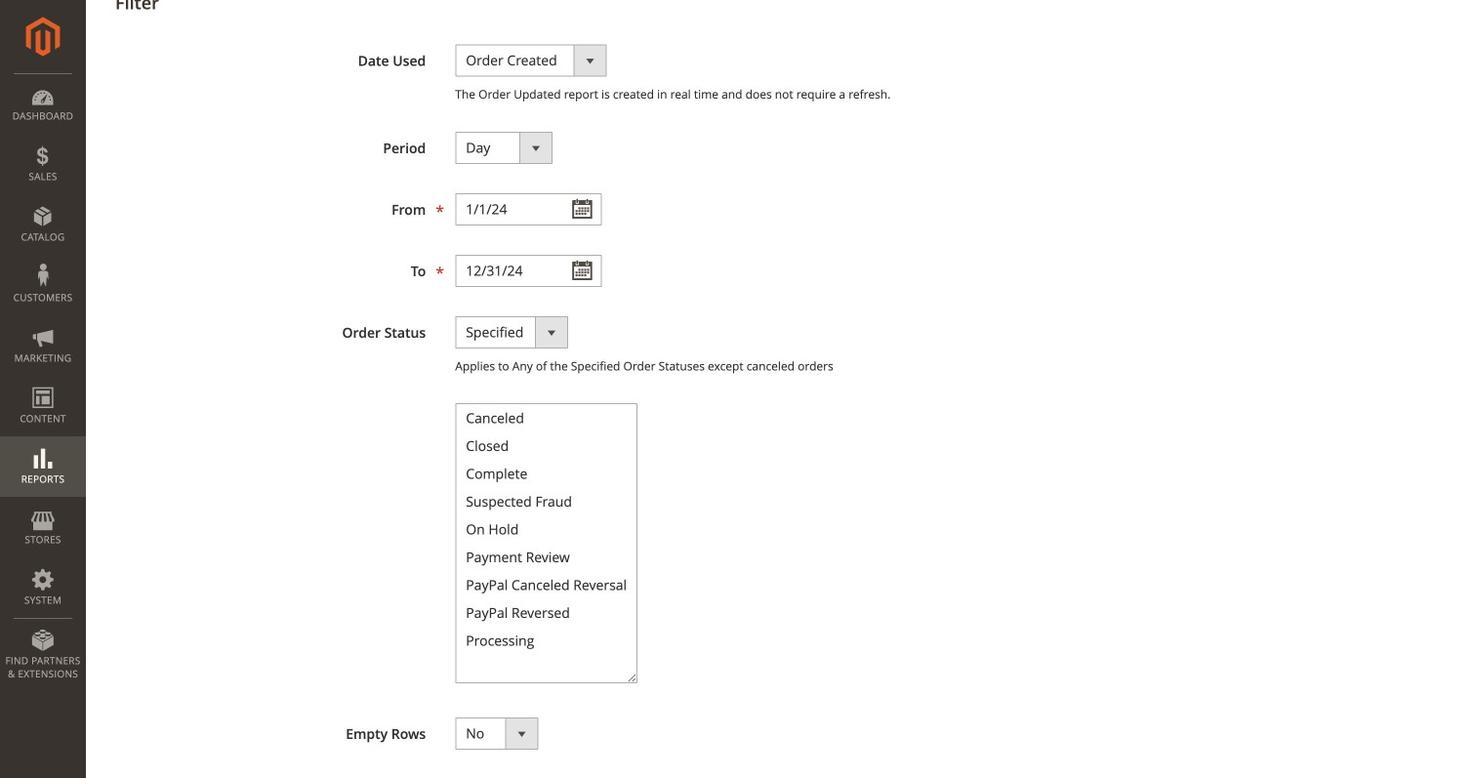 Task type: locate. For each thing, give the bounding box(es) containing it.
None text field
[[455, 193, 602, 225]]

None text field
[[455, 255, 602, 287]]

menu bar
[[0, 73, 86, 691]]



Task type: describe. For each thing, give the bounding box(es) containing it.
magento admin panel image
[[26, 17, 60, 57]]



Task type: vqa. For each thing, say whether or not it's contained in the screenshot.
Menu Bar in the left of the page
yes



